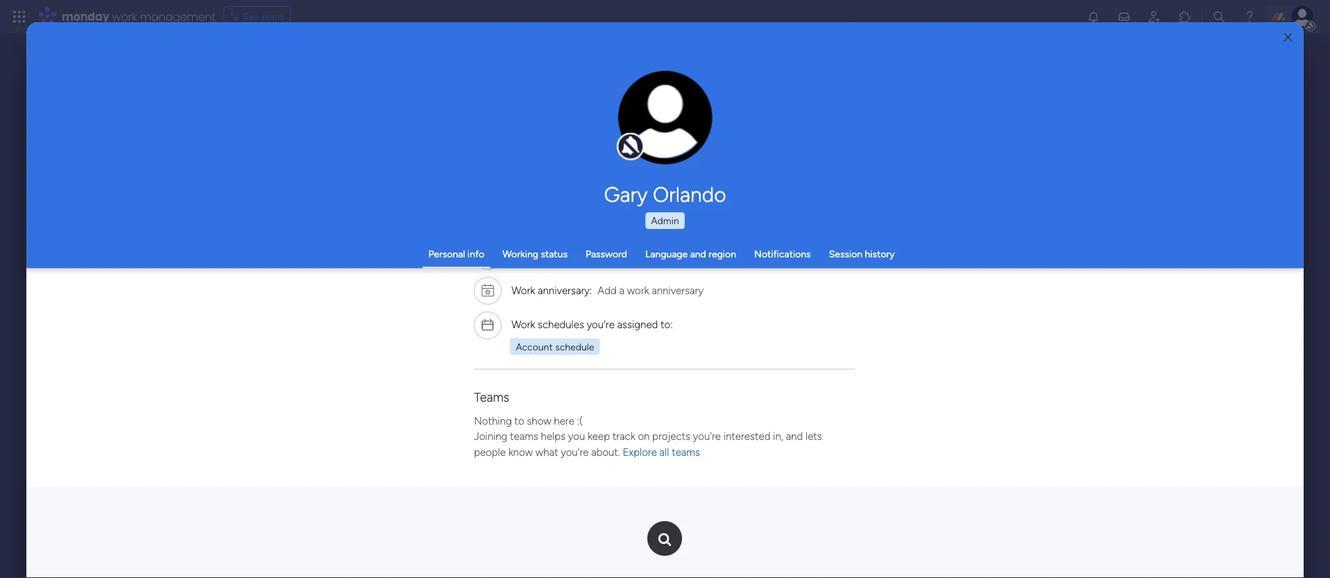 Task type: describe. For each thing, give the bounding box(es) containing it.
see plans button
[[224, 6, 291, 27]]

work schedules you're assigned to:
[[512, 318, 673, 331]]

joining
[[474, 430, 508, 442]]

orlando
[[653, 182, 726, 207]]

change
[[636, 125, 667, 136]]

what
[[536, 446, 559, 458]]

schedule
[[556, 340, 595, 352]]

to
[[515, 414, 525, 427]]

search image
[[659, 533, 672, 544]]

account schedule button
[[510, 338, 600, 354]]

0 vertical spatial work
[[112, 9, 137, 24]]

see plans
[[243, 11, 285, 23]]

joining teams helps you keep track on projects you're interested in, and lets people know what you're about.
[[474, 430, 822, 458]]

picture
[[651, 137, 680, 148]]

gary orlando button
[[474, 182, 856, 207]]

about.
[[592, 446, 620, 458]]

invite members image
[[1148, 10, 1162, 24]]

in,
[[773, 430, 784, 442]]

notifications link
[[754, 248, 811, 260]]

people
[[474, 446, 506, 458]]

gary orlando image
[[1291, 6, 1314, 28]]

anniversary
[[652, 284, 704, 296]]

anniversary:
[[538, 284, 592, 296]]

1 vertical spatial teams
[[672, 446, 700, 458]]

you
[[568, 430, 585, 442]]

here
[[554, 414, 575, 427]]

language
[[645, 248, 688, 260]]

working status link
[[503, 248, 568, 260]]

teams
[[474, 389, 510, 404]]

nothing
[[474, 414, 512, 427]]

password link
[[586, 248, 627, 260]]

work inside gary orlando dialog
[[627, 284, 649, 296]]

history
[[865, 248, 895, 260]]

nothing to show here :(
[[474, 414, 583, 427]]

account
[[516, 340, 553, 352]]

info
[[468, 248, 485, 260]]

and inside the joining teams helps you keep track on projects you're interested in, and lets people know what you're about.
[[786, 430, 803, 442]]

all
[[660, 446, 669, 458]]

keep
[[588, 430, 610, 442]]

track
[[613, 430, 636, 442]]

explore
[[623, 446, 657, 458]]

know
[[509, 446, 533, 458]]

personal info link
[[428, 248, 485, 260]]

working status
[[503, 248, 568, 260]]

close image
[[1284, 32, 1293, 43]]

monday work management
[[62, 9, 216, 24]]

status
[[541, 248, 568, 260]]

work for work schedules you're assigned to:
[[512, 318, 535, 331]]



Task type: vqa. For each thing, say whether or not it's contained in the screenshot.
main table
no



Task type: locate. For each thing, give the bounding box(es) containing it.
gary orlando dialog
[[27, 22, 1304, 578]]

work
[[112, 9, 137, 24], [627, 284, 649, 296]]

working
[[503, 248, 538, 260]]

explore all teams
[[623, 446, 700, 458]]

account schedule
[[516, 340, 595, 352]]

session
[[829, 248, 863, 260]]

1 horizontal spatial and
[[786, 430, 803, 442]]

work right monday
[[112, 9, 137, 24]]

and left region
[[690, 248, 706, 260]]

teams up know
[[510, 430, 539, 442]]

0 vertical spatial and
[[690, 248, 706, 260]]

search everything image
[[1212, 10, 1226, 24]]

helps
[[541, 430, 566, 442]]

session history
[[829, 248, 895, 260]]

and
[[690, 248, 706, 260], [786, 430, 803, 442]]

work for work anniversary: add a work anniversary
[[512, 284, 535, 296]]

gary
[[604, 182, 648, 207]]

:(
[[577, 414, 583, 427]]

notifications image
[[1087, 10, 1101, 24]]

change profile picture button
[[618, 71, 713, 165]]

0 horizontal spatial teams
[[510, 430, 539, 442]]

interested
[[724, 430, 771, 442]]

you're down you
[[561, 446, 589, 458]]

you're
[[587, 318, 615, 331], [693, 430, 721, 442], [561, 446, 589, 458]]

apps image
[[1178, 10, 1192, 24]]

personal
[[428, 248, 465, 260]]

session history link
[[829, 248, 895, 260]]

2 work from the top
[[512, 318, 535, 331]]

add
[[598, 284, 617, 296]]

a
[[620, 284, 625, 296]]

password
[[586, 248, 627, 260]]

you're right projects
[[693, 430, 721, 442]]

1 vertical spatial work
[[512, 318, 535, 331]]

1 horizontal spatial work
[[627, 284, 649, 296]]

profile
[[669, 125, 695, 136]]

teams
[[510, 430, 539, 442], [672, 446, 700, 458]]

0 horizontal spatial work
[[112, 9, 137, 24]]

1 horizontal spatial teams
[[672, 446, 700, 458]]

0 vertical spatial work
[[512, 284, 535, 296]]

region
[[709, 248, 736, 260]]

work anniversary: add a work anniversary
[[512, 284, 704, 296]]

help image
[[1243, 10, 1257, 24]]

1 work from the top
[[512, 284, 535, 296]]

language and region link
[[645, 248, 736, 260]]

projects
[[653, 430, 691, 442]]

1 vertical spatial you're
[[693, 430, 721, 442]]

plans
[[262, 11, 285, 23]]

1 vertical spatial work
[[627, 284, 649, 296]]

assigned
[[618, 318, 658, 331]]

0 vertical spatial teams
[[510, 430, 539, 442]]

you're up schedule
[[587, 318, 615, 331]]

work up account on the bottom
[[512, 318, 535, 331]]

lets
[[806, 430, 822, 442]]

teams button
[[474, 389, 510, 404]]

admin
[[651, 215, 679, 227]]

work right a
[[627, 284, 649, 296]]

inbox image
[[1117, 10, 1131, 24]]

work
[[512, 284, 535, 296], [512, 318, 535, 331]]

see
[[243, 11, 259, 23]]

personal info
[[428, 248, 485, 260]]

on
[[638, 430, 650, 442]]

teams down projects
[[672, 446, 700, 458]]

schedules
[[538, 318, 584, 331]]

1 vertical spatial and
[[786, 430, 803, 442]]

monday
[[62, 9, 109, 24]]

change profile picture
[[636, 125, 695, 148]]

0 vertical spatial you're
[[587, 318, 615, 331]]

and right "in,"
[[786, 430, 803, 442]]

0 horizontal spatial and
[[690, 248, 706, 260]]

show
[[527, 414, 552, 427]]

gary orlando
[[604, 182, 726, 207]]

explore all teams link
[[623, 446, 700, 458]]

teams inside the joining teams helps you keep track on projects you're interested in, and lets people know what you're about.
[[510, 430, 539, 442]]

work down working
[[512, 284, 535, 296]]

select product image
[[12, 10, 26, 24]]

language and region
[[645, 248, 736, 260]]

2 vertical spatial you're
[[561, 446, 589, 458]]

management
[[140, 9, 216, 24]]

to:
[[661, 318, 673, 331]]

notifications
[[754, 248, 811, 260]]



